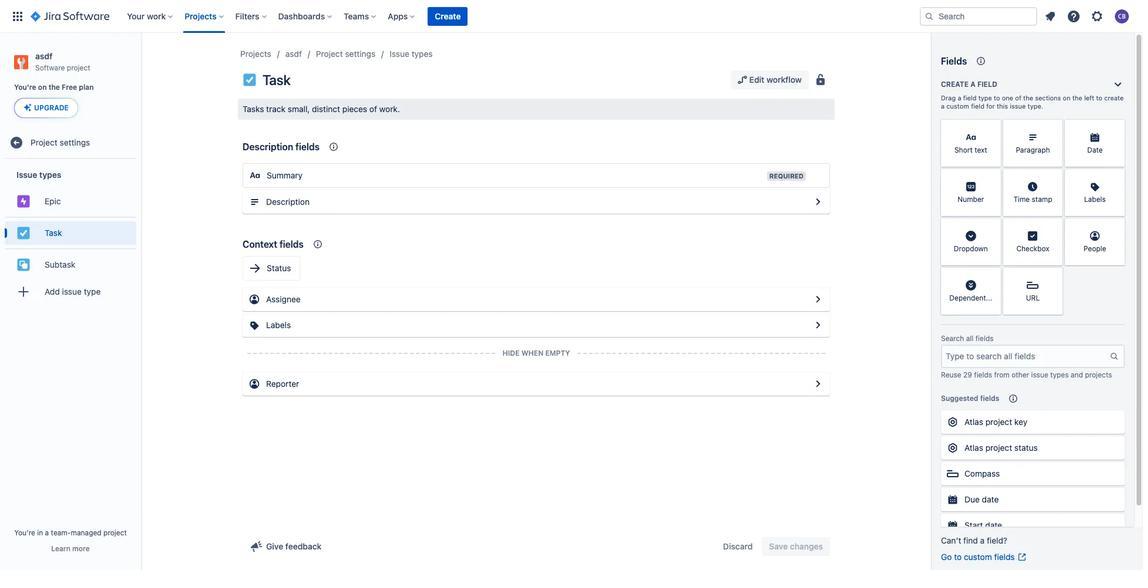 Task type: vqa. For each thing, say whether or not it's contained in the screenshot.


Task type: locate. For each thing, give the bounding box(es) containing it.
task down epic
[[45, 228, 62, 238]]

atlas up 'compass'
[[965, 443, 984, 453]]

fields left more information about the context fields icon
[[296, 142, 320, 152]]

1 horizontal spatial task
[[263, 72, 291, 88]]

2 vertical spatial types
[[1051, 371, 1069, 380]]

description
[[243, 142, 293, 152], [266, 197, 310, 207]]

Type to search all fields text field
[[943, 346, 1110, 367]]

project right asdf 'link'
[[316, 49, 343, 59]]

the left the left
[[1073, 94, 1083, 102]]

project
[[67, 63, 90, 72], [986, 417, 1013, 427], [986, 443, 1013, 453], [103, 529, 127, 538]]

date inside button
[[983, 495, 999, 505]]

date inside button
[[986, 521, 1003, 531]]

give feedback button
[[243, 538, 329, 557]]

project settings down teams
[[316, 49, 376, 59]]

this link will be opened in a new tab image
[[1018, 553, 1027, 563]]

dashboards button
[[275, 7, 337, 26]]

0 horizontal spatial type
[[84, 287, 101, 297]]

projects up issue type icon
[[240, 49, 271, 59]]

fields right 29
[[975, 371, 993, 380]]

1 vertical spatial projects
[[240, 49, 271, 59]]

epic
[[45, 196, 61, 206]]

issue up epic link
[[16, 170, 37, 180]]

projects inside dropdown button
[[185, 11, 217, 21]]

this
[[997, 102, 1009, 110]]

types left and
[[1051, 371, 1069, 380]]

subtask link
[[5, 253, 136, 277]]

create right apps popup button in the top left of the page
[[435, 11, 461, 21]]

0 vertical spatial task
[[263, 72, 291, 88]]

free
[[62, 83, 77, 92]]

dropdown
[[954, 245, 989, 253]]

learn more button
[[51, 545, 90, 554]]

1 horizontal spatial project settings
[[316, 49, 376, 59]]

issue types up epic
[[16, 170, 61, 180]]

date right due
[[983, 495, 999, 505]]

issue down apps popup button in the top left of the page
[[390, 49, 410, 59]]

1 horizontal spatial to
[[995, 94, 1001, 102]]

settings down teams dropdown button
[[345, 49, 376, 59]]

add issue type image
[[16, 285, 31, 299]]

1 vertical spatial issue
[[62, 287, 82, 297]]

project settings link down teams
[[316, 47, 376, 61]]

more information about the context fields image
[[327, 140, 341, 154]]

fields left more information about the context fields image
[[280, 239, 304, 250]]

projects right work
[[185, 11, 217, 21]]

your work
[[127, 11, 166, 21]]

start date
[[965, 521, 1003, 531]]

0 horizontal spatial labels
[[266, 320, 291, 330]]

0 vertical spatial issue
[[390, 49, 410, 59]]

atlas for atlas project key
[[965, 417, 984, 427]]

due date button
[[942, 488, 1126, 512]]

issue right add
[[62, 287, 82, 297]]

2 horizontal spatial types
[[1051, 371, 1069, 380]]

projects for projects dropdown button at the top left of page
[[185, 11, 217, 21]]

1 horizontal spatial project
[[316, 49, 343, 59]]

custom inside drag a field type to one of the sections on the left to create a custom field for this issue type.
[[947, 102, 970, 110]]

you're up upgrade button
[[14, 83, 36, 92]]

more information image for number
[[986, 170, 1000, 185]]

1 atlas from the top
[[965, 417, 984, 427]]

field down create a field
[[964, 94, 977, 102]]

sidebar navigation image
[[128, 47, 154, 71]]

0 horizontal spatial project settings link
[[5, 131, 136, 155]]

type up for
[[979, 94, 993, 102]]

banner
[[0, 0, 1144, 33]]

fields left more information about the suggested fields image
[[981, 394, 1000, 403]]

issue types inside group
[[16, 170, 61, 180]]

0 vertical spatial open field configuration image
[[812, 195, 826, 209]]

no restrictions image
[[814, 73, 828, 87]]

1 horizontal spatial of
[[1016, 94, 1022, 102]]

1 horizontal spatial types
[[412, 49, 433, 59]]

asdf link
[[286, 47, 302, 61]]

more information image
[[1110, 121, 1124, 135], [1048, 170, 1062, 185], [1110, 220, 1124, 234], [986, 269, 1000, 283]]

2 open field configuration image from the top
[[812, 293, 826, 307]]

0 vertical spatial description
[[243, 142, 293, 152]]

issue down one
[[1011, 102, 1027, 110]]

description for description fields
[[243, 142, 293, 152]]

track
[[266, 104, 286, 114]]

1 horizontal spatial labels
[[1085, 195, 1107, 204]]

issue inside group
[[16, 170, 37, 180]]

open field configuration image
[[812, 377, 826, 391]]

1 horizontal spatial issue
[[1011, 102, 1027, 110]]

assignee button
[[243, 288, 831, 312]]

0 horizontal spatial project
[[31, 137, 57, 147]]

3 open field configuration image from the top
[[812, 319, 826, 333]]

0 horizontal spatial on
[[38, 83, 47, 92]]

edit
[[750, 75, 765, 85]]

issue for issue types link
[[390, 49, 410, 59]]

url
[[1027, 294, 1041, 303]]

0 vertical spatial project settings link
[[316, 47, 376, 61]]

type down subtask link
[[84, 287, 101, 297]]

start date button
[[942, 514, 1126, 538]]

appswitcher icon image
[[11, 9, 25, 23]]

1 vertical spatial description
[[266, 197, 310, 207]]

1 vertical spatial issue types
[[16, 170, 61, 180]]

1 vertical spatial you're
[[14, 529, 35, 538]]

on down software
[[38, 83, 47, 92]]

0 vertical spatial project
[[316, 49, 343, 59]]

type.
[[1028, 102, 1044, 110]]

description inside button
[[266, 197, 310, 207]]

labels button
[[243, 314, 831, 337]]

0 vertical spatial date
[[983, 495, 999, 505]]

1 horizontal spatial issue
[[390, 49, 410, 59]]

types for group containing issue types
[[39, 170, 61, 180]]

open field configuration image inside description button
[[812, 195, 826, 209]]

1 horizontal spatial projects
[[240, 49, 271, 59]]

asdf for asdf
[[286, 49, 302, 59]]

issue right other
[[1032, 371, 1049, 380]]

teams button
[[340, 7, 381, 26]]

more information image for dropdown
[[986, 220, 1000, 234]]

project settings link down upgrade
[[5, 131, 136, 155]]

project up plan
[[67, 63, 90, 72]]

custom
[[947, 102, 970, 110], [965, 553, 993, 563]]

1 horizontal spatial type
[[979, 94, 993, 102]]

more
[[72, 545, 90, 554]]

tasks
[[243, 104, 264, 114]]

settings down upgrade
[[60, 137, 90, 147]]

paragraph
[[1017, 146, 1051, 155]]

1 horizontal spatial issue types
[[390, 49, 433, 59]]

0 horizontal spatial to
[[955, 553, 962, 563]]

issue types down apps popup button in the top left of the page
[[390, 49, 433, 59]]

discard
[[724, 542, 753, 552]]

types down apps popup button in the top left of the page
[[412, 49, 433, 59]]

project down upgrade button
[[31, 137, 57, 147]]

2 you're from the top
[[14, 529, 35, 538]]

0 vertical spatial custom
[[947, 102, 970, 110]]

issue for group containing issue types
[[16, 170, 37, 180]]

description for description
[[266, 197, 310, 207]]

1 vertical spatial types
[[39, 170, 61, 180]]

edit workflow button
[[731, 71, 809, 89]]

a down more information about the fields icon
[[971, 80, 976, 89]]

of
[[1016, 94, 1022, 102], [370, 104, 377, 114]]

1 vertical spatial create
[[942, 80, 969, 89]]

issue types for issue types link
[[390, 49, 433, 59]]

description down summary on the left of page
[[266, 197, 310, 207]]

project left key
[[986, 417, 1013, 427]]

0 horizontal spatial types
[[39, 170, 61, 180]]

0 vertical spatial field
[[978, 80, 998, 89]]

labels up people
[[1085, 195, 1107, 204]]

task link
[[5, 222, 136, 245]]

issue inside drag a field type to one of the sections on the left to create a custom field for this issue type.
[[1011, 102, 1027, 110]]

types up epic
[[39, 170, 61, 180]]

the up the type.
[[1024, 94, 1034, 102]]

0 horizontal spatial task
[[45, 228, 62, 238]]

...
[[987, 294, 993, 303]]

drag
[[942, 94, 956, 102]]

open field configuration image for assignee
[[812, 319, 826, 333]]

context fields
[[243, 239, 304, 250]]

epic link
[[5, 190, 136, 213]]

work
[[147, 11, 166, 21]]

reporter
[[266, 379, 299, 389]]

of right one
[[1016, 94, 1022, 102]]

type inside button
[[84, 287, 101, 297]]

0 vertical spatial atlas
[[965, 417, 984, 427]]

0 vertical spatial issue
[[1011, 102, 1027, 110]]

issue
[[390, 49, 410, 59], [16, 170, 37, 180]]

0 horizontal spatial issue types
[[16, 170, 61, 180]]

2 horizontal spatial the
[[1073, 94, 1083, 102]]

1 horizontal spatial settings
[[345, 49, 376, 59]]

issue inside button
[[62, 287, 82, 297]]

projects
[[185, 11, 217, 21], [240, 49, 271, 59]]

2 vertical spatial open field configuration image
[[812, 319, 826, 333]]

asdf inside asdf software project
[[35, 51, 53, 61]]

field up for
[[978, 80, 998, 89]]

custom down can't find a field?
[[965, 553, 993, 563]]

people
[[1084, 245, 1107, 253]]

asdf right projects link
[[286, 49, 302, 59]]

0 vertical spatial issue types
[[390, 49, 433, 59]]

of left work.
[[370, 104, 377, 114]]

the left 'free'
[[49, 83, 60, 92]]

1 vertical spatial task
[[45, 228, 62, 238]]

1 horizontal spatial on
[[1064, 94, 1071, 102]]

you're left in
[[14, 529, 35, 538]]

1 horizontal spatial project settings link
[[316, 47, 376, 61]]

on right sections
[[1064, 94, 1071, 102]]

2 vertical spatial issue
[[1032, 371, 1049, 380]]

0 horizontal spatial create
[[435, 11, 461, 21]]

date for due date
[[983, 495, 999, 505]]

issue
[[1011, 102, 1027, 110], [62, 287, 82, 297], [1032, 371, 1049, 380]]

settings image
[[1091, 9, 1105, 23]]

0 vertical spatial project settings
[[316, 49, 376, 59]]

types inside group
[[39, 170, 61, 180]]

fields right all
[[976, 334, 994, 343]]

atlas project status
[[965, 443, 1038, 453]]

0 horizontal spatial of
[[370, 104, 377, 114]]

project settings down upgrade
[[31, 137, 90, 147]]

create for create a field
[[942, 80, 969, 89]]

one
[[1003, 94, 1014, 102]]

0 vertical spatial create
[[435, 11, 461, 21]]

labels
[[1085, 195, 1107, 204], [266, 320, 291, 330]]

date for start date
[[986, 521, 1003, 531]]

status
[[267, 263, 291, 273]]

task
[[263, 72, 291, 88], [45, 228, 62, 238]]

more information image for labels
[[1110, 170, 1124, 185]]

1 vertical spatial labels
[[266, 320, 291, 330]]

0 vertical spatial you're
[[14, 83, 36, 92]]

empty
[[546, 349, 571, 358]]

1 open field configuration image from the top
[[812, 195, 826, 209]]

field left for
[[972, 102, 985, 110]]

1 vertical spatial custom
[[965, 553, 993, 563]]

open field configuration image
[[812, 195, 826, 209], [812, 293, 826, 307], [812, 319, 826, 333]]

create
[[435, 11, 461, 21], [942, 80, 969, 89]]

group
[[5, 159, 136, 311]]

0 horizontal spatial settings
[[60, 137, 90, 147]]

projects for projects link
[[240, 49, 271, 59]]

1 horizontal spatial create
[[942, 80, 969, 89]]

reporter button
[[243, 373, 831, 396]]

issue types
[[390, 49, 433, 59], [16, 170, 61, 180]]

0 vertical spatial projects
[[185, 11, 217, 21]]

to right go
[[955, 553, 962, 563]]

field for create
[[978, 80, 998, 89]]

1 vertical spatial type
[[84, 287, 101, 297]]

field for drag
[[964, 94, 977, 102]]

give feedback
[[266, 542, 322, 552]]

date up field?
[[986, 521, 1003, 531]]

create up drag
[[942, 80, 969, 89]]

start
[[965, 521, 984, 531]]

0 horizontal spatial asdf
[[35, 51, 53, 61]]

reuse 29 fields from other issue types and projects
[[942, 371, 1113, 380]]

0 horizontal spatial the
[[49, 83, 60, 92]]

type
[[979, 94, 993, 102], [84, 287, 101, 297]]

open field configuration image inside the labels button
[[812, 319, 826, 333]]

asdf up software
[[35, 51, 53, 61]]

context
[[243, 239, 277, 250]]

0 vertical spatial labels
[[1085, 195, 1107, 204]]

0 horizontal spatial issue
[[16, 170, 37, 180]]

software
[[35, 63, 65, 72]]

custom down drag
[[947, 102, 970, 110]]

date
[[983, 495, 999, 505], [986, 521, 1003, 531]]

field?
[[988, 536, 1008, 546]]

atlas down "suggested fields"
[[965, 417, 984, 427]]

1 vertical spatial on
[[1064, 94, 1071, 102]]

when
[[522, 349, 544, 358]]

0 vertical spatial of
[[1016, 94, 1022, 102]]

go to custom fields
[[942, 553, 1016, 563]]

more information about the context fields image
[[311, 237, 325, 252]]

your work button
[[124, 7, 178, 26]]

0 vertical spatial type
[[979, 94, 993, 102]]

description button
[[243, 190, 831, 214]]

2 atlas from the top
[[965, 443, 984, 453]]

for
[[987, 102, 996, 110]]

create inside create button
[[435, 11, 461, 21]]

banner containing your work
[[0, 0, 1144, 33]]

2 horizontal spatial issue
[[1032, 371, 1049, 380]]

to right the left
[[1097, 94, 1103, 102]]

1 vertical spatial date
[[986, 521, 1003, 531]]

small,
[[288, 104, 310, 114]]

1 vertical spatial field
[[964, 94, 977, 102]]

labels down assignee
[[266, 320, 291, 330]]

1 vertical spatial issue
[[16, 170, 37, 180]]

0 horizontal spatial issue
[[62, 287, 82, 297]]

dependent ...
[[950, 294, 993, 303]]

1 horizontal spatial asdf
[[286, 49, 302, 59]]

1 you're from the top
[[14, 83, 36, 92]]

assignee
[[266, 294, 301, 304]]

to
[[995, 94, 1001, 102], [1097, 94, 1103, 102], [955, 553, 962, 563]]

more information image
[[986, 121, 1000, 135], [1048, 121, 1062, 135], [986, 170, 1000, 185], [1110, 170, 1124, 185], [986, 220, 1000, 234], [1048, 220, 1062, 234]]

types
[[412, 49, 433, 59], [39, 170, 61, 180], [1051, 371, 1069, 380]]

0 vertical spatial types
[[412, 49, 433, 59]]

description up summary on the left of page
[[243, 142, 293, 152]]

atlas project status button
[[942, 437, 1126, 460]]

0 horizontal spatial projects
[[185, 11, 217, 21]]

task right issue type icon
[[263, 72, 291, 88]]

1 vertical spatial atlas
[[965, 443, 984, 453]]

jira software image
[[31, 9, 109, 23], [31, 9, 109, 23]]

compass button
[[942, 463, 1126, 486]]

upgrade
[[34, 104, 69, 112]]

Search field
[[921, 7, 1038, 26]]

1 vertical spatial project settings
[[31, 137, 90, 147]]

1 vertical spatial open field configuration image
[[812, 293, 826, 307]]

time
[[1014, 195, 1031, 204]]

to up this
[[995, 94, 1001, 102]]

you're
[[14, 83, 36, 92], [14, 529, 35, 538]]



Task type: describe. For each thing, give the bounding box(es) containing it.
more information image for date
[[1110, 121, 1124, 135]]

in
[[37, 529, 43, 538]]

go
[[942, 553, 952, 563]]

search all fields
[[942, 334, 994, 343]]

all
[[967, 334, 974, 343]]

a right find
[[981, 536, 985, 546]]

more information about the suggested fields image
[[1007, 392, 1021, 406]]

more information image for time stamp
[[1048, 170, 1062, 185]]

projects link
[[240, 47, 271, 61]]

task group
[[5, 217, 136, 249]]

task inside "link"
[[45, 228, 62, 238]]

learn more
[[51, 545, 90, 554]]

atlas for atlas project status
[[965, 443, 984, 453]]

suggested
[[942, 394, 979, 403]]

0 vertical spatial settings
[[345, 49, 376, 59]]

distinct
[[312, 104, 340, 114]]

notifications image
[[1044, 9, 1058, 23]]

time stamp
[[1014, 195, 1053, 204]]

project right managed
[[103, 529, 127, 538]]

project inside asdf software project
[[67, 63, 90, 72]]

filters button
[[232, 7, 271, 26]]

feedback
[[286, 542, 322, 552]]

add issue type button
[[5, 280, 136, 304]]

more information image for short text
[[986, 121, 1000, 135]]

issue types for group containing issue types
[[16, 170, 61, 180]]

on inside drag a field type to one of the sections on the left to create a custom field for this issue type.
[[1064, 94, 1071, 102]]

sections
[[1036, 94, 1062, 102]]

a right drag
[[958, 94, 962, 102]]

dependent
[[950, 294, 987, 303]]

plan
[[79, 83, 94, 92]]

apps button
[[385, 7, 420, 26]]

you're on the free plan
[[14, 83, 94, 92]]

you're for you're in a team-managed project
[[14, 529, 35, 538]]

projects button
[[181, 7, 228, 26]]

and
[[1071, 371, 1084, 380]]

primary element
[[7, 0, 921, 33]]

asdf for asdf software project
[[35, 51, 53, 61]]

more information image for checkbox
[[1048, 220, 1062, 234]]

due date
[[965, 495, 999, 505]]

1 vertical spatial project settings link
[[5, 131, 136, 155]]

can't find a field?
[[942, 536, 1008, 546]]

stamp
[[1033, 195, 1053, 204]]

group containing issue types
[[5, 159, 136, 311]]

0 horizontal spatial project settings
[[31, 137, 90, 147]]

due
[[965, 495, 980, 505]]

a right in
[[45, 529, 49, 538]]

other
[[1012, 371, 1030, 380]]

date
[[1088, 146, 1104, 155]]

give
[[266, 542, 283, 552]]

checkbox
[[1017, 245, 1050, 253]]

project down atlas project key
[[986, 443, 1013, 453]]

create button
[[428, 7, 468, 26]]

teams
[[344, 11, 369, 21]]

you're in a team-managed project
[[14, 529, 127, 538]]

reuse
[[942, 371, 962, 380]]

tasks track small, distinct pieces of work.
[[243, 104, 400, 114]]

1 vertical spatial settings
[[60, 137, 90, 147]]

short text
[[955, 146, 988, 155]]

more information about the fields image
[[975, 54, 989, 68]]

issue type icon image
[[243, 73, 257, 87]]

compass
[[965, 469, 1001, 479]]

from
[[995, 371, 1010, 380]]

short
[[955, 146, 973, 155]]

1 vertical spatial project
[[31, 137, 57, 147]]

atlas project key
[[965, 417, 1028, 427]]

your profile and settings image
[[1116, 9, 1130, 23]]

a down drag
[[942, 102, 945, 110]]

your
[[127, 11, 145, 21]]

of inside drag a field type to one of the sections on the left to create a custom field for this issue type.
[[1016, 94, 1022, 102]]

dashboards
[[278, 11, 325, 21]]

key
[[1015, 417, 1028, 427]]

type inside drag a field type to one of the sections on the left to create a custom field for this issue type.
[[979, 94, 993, 102]]

2 vertical spatial field
[[972, 102, 985, 110]]

description fields
[[243, 142, 320, 152]]

open field configuration image for summary
[[812, 195, 826, 209]]

edit workflow
[[750, 75, 802, 85]]

1 horizontal spatial the
[[1024, 94, 1034, 102]]

1 vertical spatial of
[[370, 104, 377, 114]]

more information image for paragraph
[[1048, 121, 1062, 135]]

issue types link
[[390, 47, 433, 61]]

2 horizontal spatial to
[[1097, 94, 1103, 102]]

types for issue types link
[[412, 49, 433, 59]]

search image
[[925, 11, 935, 21]]

text
[[975, 146, 988, 155]]

workflow
[[767, 75, 802, 85]]

hide when empty
[[503, 349, 571, 358]]

fields
[[942, 56, 968, 66]]

add
[[45, 287, 60, 297]]

create
[[1105, 94, 1125, 102]]

more information image for people
[[1110, 220, 1124, 234]]

left
[[1085, 94, 1095, 102]]

fields left this link will be opened in a new tab "icon"
[[995, 553, 1016, 563]]

subtask
[[45, 260, 75, 270]]

0 vertical spatial on
[[38, 83, 47, 92]]

you're for you're on the free plan
[[14, 83, 36, 92]]

number
[[958, 195, 985, 204]]

create a field
[[942, 80, 998, 89]]

status
[[1015, 443, 1038, 453]]

search
[[942, 334, 965, 343]]

can't
[[942, 536, 962, 546]]

labels inside button
[[266, 320, 291, 330]]

go to custom fields link
[[942, 552, 1027, 564]]

open field configuration image inside assignee button
[[812, 293, 826, 307]]

required
[[770, 172, 804, 180]]

hide
[[503, 349, 520, 358]]

29
[[964, 371, 973, 380]]

upgrade button
[[15, 99, 78, 118]]

create for create
[[435, 11, 461, 21]]

projects
[[1086, 371, 1113, 380]]

add issue type
[[45, 287, 101, 297]]

summary
[[267, 170, 303, 180]]

help image
[[1067, 9, 1082, 23]]

drag a field type to one of the sections on the left to create a custom field for this issue type.
[[942, 94, 1125, 110]]



